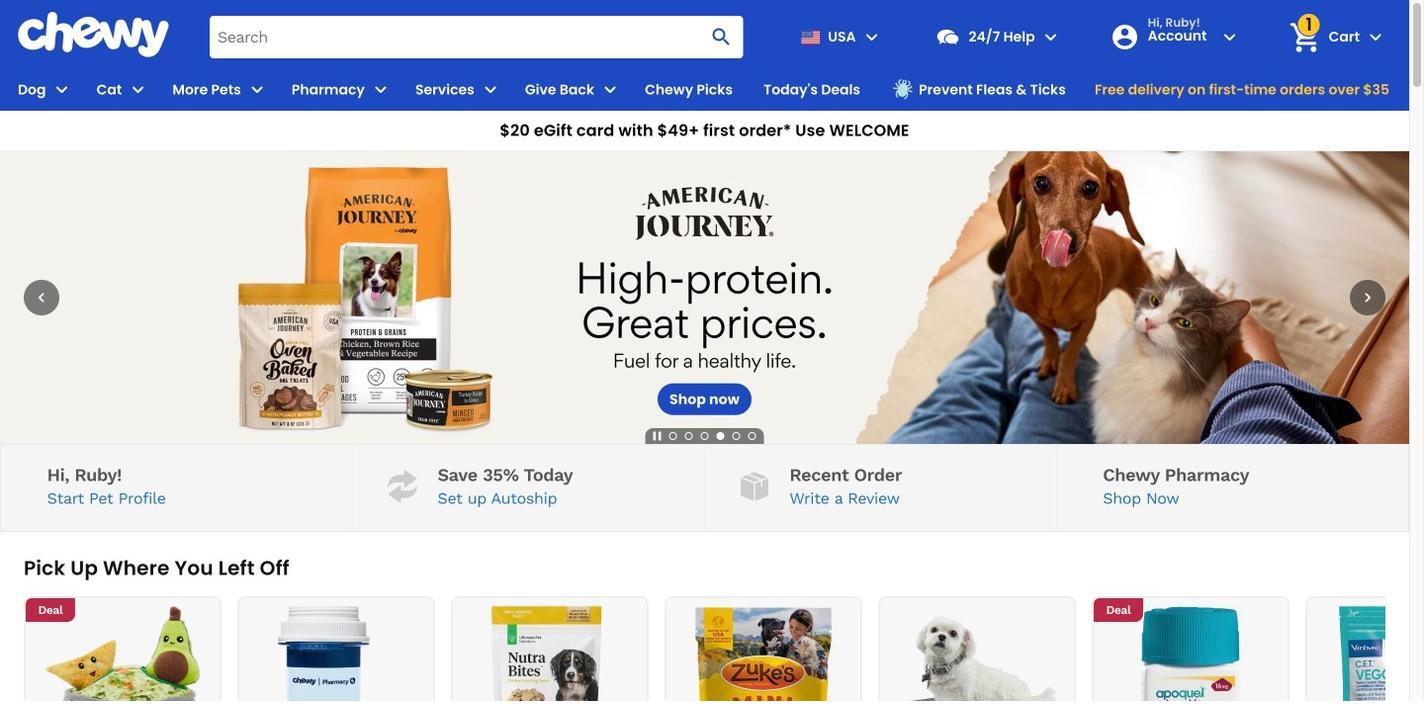 Task type: describe. For each thing, give the bounding box(es) containing it.
account menu image
[[1219, 25, 1242, 49]]

chewy support image
[[935, 24, 961, 50]]

2 / image from the left
[[735, 467, 774, 506]]

zuke's mini naturals peanut butter & oats recipe training dog treats, 1-lb bag image
[[675, 607, 853, 701]]

2 menu image from the left
[[126, 78, 150, 101]]

items image
[[1288, 20, 1323, 55]]

cart menu image
[[1364, 25, 1388, 49]]

ultimate pet nutrition nutra bites freeze-dried raw chicken liver dog treats, 4-oz bag image
[[461, 607, 639, 701]]

furosemide (generic) tablets for dogs & cats, 12.5-mg, 1 tablet image
[[247, 607, 425, 701]]

help menu image
[[1040, 25, 1063, 49]]

site banner
[[0, 0, 1410, 151]]



Task type: locate. For each thing, give the bounding box(es) containing it.
0 horizontal spatial menu image
[[369, 78, 393, 101]]

1 menu image from the left
[[50, 78, 74, 101]]

menu image
[[369, 78, 393, 101], [479, 78, 502, 101]]

choose slide to display. group
[[665, 428, 760, 444]]

change region menu image
[[860, 25, 884, 49]]

Search text field
[[210, 16, 744, 58]]

1 horizontal spatial / image
[[735, 467, 774, 506]]

2 menu image from the left
[[479, 78, 502, 101]]

/ image
[[383, 467, 422, 506], [735, 467, 774, 506]]

stop automatic slide show image
[[650, 428, 665, 444]]

submit search image
[[710, 25, 734, 49]]

menu image
[[50, 78, 74, 101], [126, 78, 150, 101], [245, 78, 269, 101], [599, 78, 622, 101]]

chewy home image
[[17, 12, 170, 57]]

1 horizontal spatial menu image
[[479, 78, 502, 101]]

0 horizontal spatial / image
[[383, 467, 422, 506]]

brecknell ms20s digital pet scale image
[[888, 607, 1067, 701]]

frisco guacamole hide & seek puzzle plush squeaky dog toy, small image
[[34, 607, 212, 701]]

list
[[24, 597, 1425, 701]]

Product search field
[[210, 16, 744, 58]]

3 menu image from the left
[[245, 78, 269, 101]]

1 / image from the left
[[383, 467, 422, 506]]

4 menu image from the left
[[599, 78, 622, 101]]

1 menu image from the left
[[369, 78, 393, 101]]



Task type: vqa. For each thing, say whether or not it's contained in the screenshot.
list
yes



